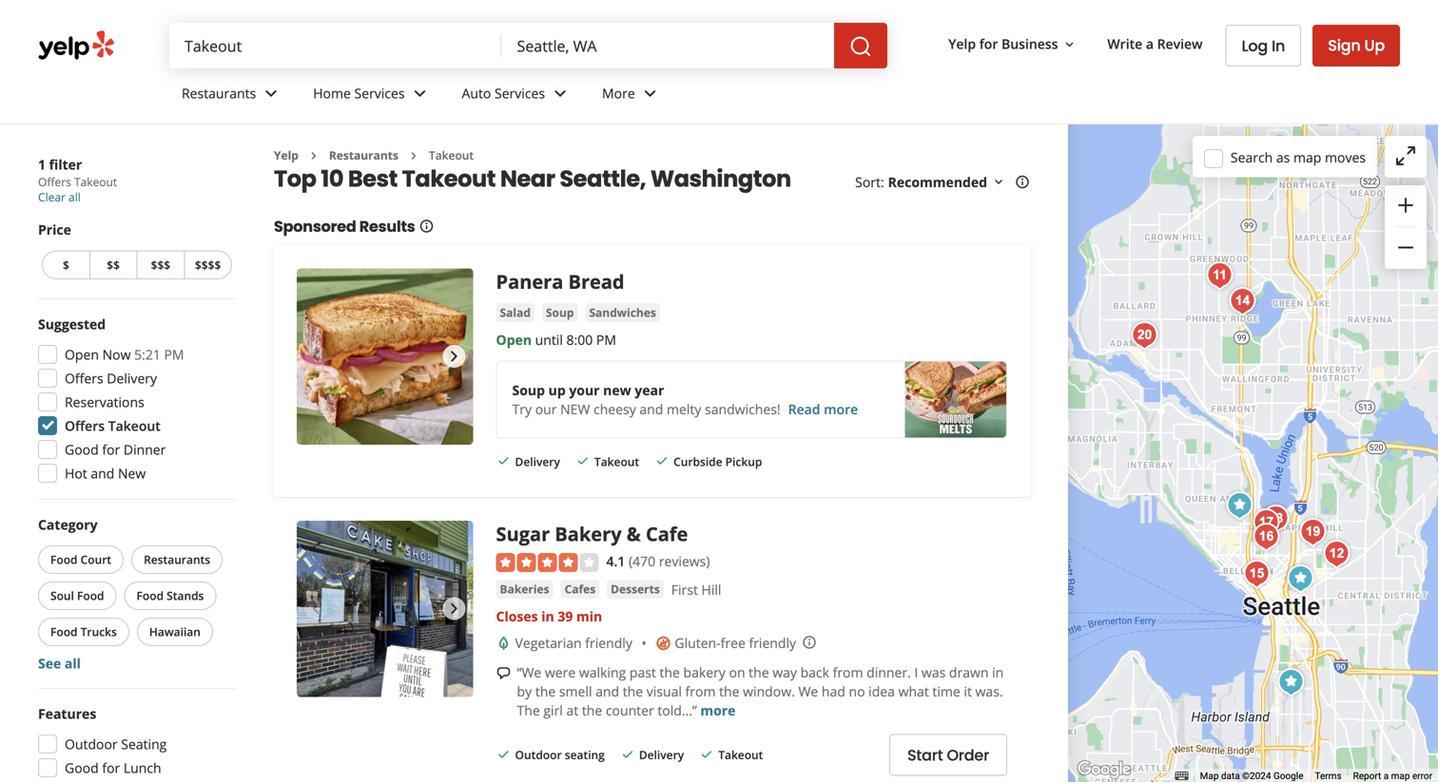 Task type: describe. For each thing, give the bounding box(es) containing it.
map for error
[[1391, 771, 1410, 783]]

first
[[671, 581, 698, 599]]

offers delivery
[[65, 370, 157, 388]]

16 checkmark v2 image for delivery
[[620, 748, 635, 763]]

16 info v2 image
[[1015, 175, 1030, 190]]

services for home services
[[354, 84, 405, 102]]

first hill
[[671, 581, 722, 599]]

reviews)
[[659, 553, 710, 571]]

soul food
[[50, 588, 104, 604]]

delivery for delivery's 16 checkmark v2 image
[[515, 454, 560, 470]]

4.1 star rating image
[[496, 554, 599, 573]]

the up visual
[[660, 664, 680, 682]]

top 10 best takeout near seattle, washington
[[274, 163, 791, 195]]

1 vertical spatial restaurants
[[329, 147, 399, 163]]

stands
[[167, 588, 204, 604]]

the berliner döner kebab image
[[1248, 504, 1286, 542]]

delivery inside suggested group
[[107, 370, 157, 388]]

home services
[[313, 84, 405, 102]]

search image
[[850, 35, 872, 58]]

sort:
[[855, 173, 884, 191]]

vegetarian
[[515, 635, 582, 653]]

soul food button
[[38, 582, 117, 611]]

soup for soup
[[546, 305, 574, 320]]

none field address, neighborhood, city, state or zip
[[502, 23, 834, 68]]

told…"
[[658, 702, 697, 720]]

on
[[729, 664, 745, 682]]

0 horizontal spatial from
[[685, 683, 716, 701]]

at
[[566, 702, 579, 720]]

16 info v2 image
[[419, 219, 434, 234]]

write a review
[[1108, 35, 1203, 53]]

open now 5:21 pm
[[65, 346, 184, 364]]

filter
[[49, 156, 82, 174]]

for for dinner
[[102, 441, 120, 459]]

sponsored results
[[274, 216, 415, 237]]

window.
[[743, 683, 795, 701]]

in inside "we were walking past the bakery on the way back from dinner. i was drawn in by the smell and the visual from the window. we had no idea what time it was. the girl at the counter told…"
[[992, 664, 1004, 682]]

sandwiches!
[[705, 400, 781, 418]]

drawn
[[949, 664, 989, 682]]

google
[[1274, 771, 1304, 783]]

write a review link
[[1100, 27, 1211, 61]]

business
[[1002, 35, 1058, 53]]

features
[[38, 705, 96, 723]]

sign up link
[[1313, 25, 1400, 67]]

food for food trucks
[[50, 625, 78, 640]]

a for write
[[1146, 35, 1154, 53]]

open for open now 5:21 pm
[[65, 346, 99, 364]]

salad link
[[496, 303, 535, 323]]

pm for open now 5:21 pm
[[164, 346, 184, 364]]

hawaiian button
[[137, 618, 213, 647]]

way
[[773, 664, 797, 682]]

expand map image
[[1395, 145, 1417, 167]]

open for open until 8:00 pm
[[496, 331, 532, 349]]

address, neighborhood, city, state or zip text field
[[502, 23, 834, 68]]

search as map moves
[[1231, 148, 1366, 166]]

offers takeout
[[65, 417, 161, 435]]

16 checkmark v2 image for curbside pickup
[[655, 454, 670, 469]]

trucks
[[81, 625, 117, 640]]

next image
[[443, 598, 466, 621]]

and inside soup up your new year try our new cheesy and melty sandwiches! read more
[[640, 400, 663, 418]]

soup for soup up your new year try our new cheesy and melty sandwiches! read more
[[512, 381, 545, 399]]

$$ button
[[89, 251, 137, 280]]

terms link
[[1315, 771, 1342, 783]]

report a map error link
[[1353, 771, 1433, 783]]

as
[[1277, 148, 1290, 166]]

idea
[[869, 683, 895, 701]]

outdoor for outdoor seating
[[515, 748, 562, 763]]

hawaiian
[[149, 625, 201, 640]]

dinner.
[[867, 664, 911, 682]]

top
[[274, 163, 316, 195]]

map for moves
[[1294, 148, 1322, 166]]

good for dinner
[[65, 441, 166, 459]]

the up girl at the bottom left
[[535, 683, 556, 701]]

sign up
[[1328, 35, 1385, 56]]

restaurants button
[[131, 546, 223, 575]]

seating
[[565, 748, 605, 763]]

outdoor for outdoor seating
[[65, 736, 118, 754]]

your
[[569, 381, 600, 399]]

melty
[[667, 400, 701, 418]]

desserts button
[[607, 581, 664, 600]]

5:21
[[134, 346, 161, 364]]

takeout inside suggested group
[[108, 417, 161, 435]]

soul
[[50, 588, 74, 604]]

free
[[721, 635, 746, 653]]

cafes
[[565, 582, 596, 598]]

curbside
[[674, 454, 723, 470]]

shawarma time image
[[1126, 317, 1164, 355]]

it
[[964, 683, 972, 701]]

outdoor seating
[[65, 736, 167, 754]]

good for good for dinner
[[65, 441, 99, 459]]

4.1 (470 reviews)
[[607, 553, 710, 571]]

16 checkmark v2 image for takeout
[[699, 748, 715, 763]]

desserts
[[611, 582, 660, 598]]

keyboard shortcuts image
[[1175, 773, 1189, 781]]

year
[[635, 381, 664, 399]]

a for report
[[1384, 771, 1389, 783]]

new
[[603, 381, 631, 399]]

szn - seattle bar and grill image
[[1221, 487, 1259, 525]]

8:00
[[567, 331, 593, 349]]

the chicken supply image
[[1201, 257, 1239, 295]]

see all button
[[38, 655, 81, 673]]

yelp for yelp for business
[[949, 35, 976, 53]]

past
[[630, 664, 656, 682]]

previous image for sugar bakery & cafe
[[304, 598, 327, 621]]

$$
[[107, 257, 120, 273]]

curbside pickup
[[674, 454, 762, 470]]

takeout right 16 chevron right v2 image
[[429, 147, 474, 163]]

restaurants inside button
[[144, 552, 210, 568]]

good for lunch
[[65, 760, 161, 778]]

good for good for lunch
[[65, 760, 99, 778]]

takeout down cheesy
[[594, 454, 639, 470]]

and inside suggested group
[[91, 465, 114, 483]]

taco bell image
[[1272, 664, 1310, 702]]

food court
[[50, 552, 111, 568]]

suggested group
[[32, 315, 236, 489]]

auto services
[[462, 84, 545, 102]]

yelp for business
[[949, 35, 1058, 53]]

food for food court
[[50, 552, 78, 568]]

16 checkmark v2 image for takeout
[[575, 454, 591, 469]]

features group
[[32, 705, 236, 783]]

panera bread link
[[496, 269, 625, 295]]

back
[[801, 664, 829, 682]]

up
[[549, 381, 566, 399]]

offers for offers delivery
[[65, 370, 103, 388]]

business categories element
[[166, 68, 1400, 124]]

1 horizontal spatial from
[[833, 664, 863, 682]]

no
[[849, 683, 865, 701]]

visual
[[647, 683, 682, 701]]

$$$
[[151, 257, 170, 273]]

google image
[[1073, 758, 1136, 783]]

food trucks
[[50, 625, 117, 640]]

see all
[[38, 655, 81, 673]]

start order
[[907, 746, 989, 767]]

previous image for panera bread
[[304, 345, 327, 368]]

zoom out image
[[1395, 236, 1417, 259]]

had
[[822, 683, 846, 701]]

next image
[[443, 345, 466, 368]]

food stands
[[137, 588, 204, 604]]

the up window. at the right of page
[[749, 664, 769, 682]]

dinner
[[124, 441, 166, 459]]



Task type: locate. For each thing, give the bounding box(es) containing it.
1
[[38, 156, 46, 174]]

more right read at the bottom
[[824, 400, 858, 418]]

1 vertical spatial offers
[[65, 370, 103, 388]]

read
[[788, 400, 820, 418]]

gluten-free friendly
[[675, 635, 796, 653]]

soup up open until 8:00 pm
[[546, 305, 574, 320]]

24 chevron down v2 image for restaurants
[[260, 82, 283, 105]]

1 none field from the left
[[169, 23, 502, 68]]

more link
[[701, 702, 736, 720]]

bakery
[[555, 521, 622, 547]]

biscuit bitch image
[[1238, 556, 1276, 594]]

start
[[907, 746, 943, 767]]

none field up 'home'
[[169, 23, 502, 68]]

24 chevron down v2 image for auto services
[[549, 82, 572, 105]]

pm for open until 8:00 pm
[[596, 331, 616, 349]]

open inside suggested group
[[65, 346, 99, 364]]

16 speech v2 image
[[496, 666, 511, 682]]

kedai makan image
[[1318, 536, 1356, 574]]

$
[[63, 257, 69, 273]]

1 horizontal spatial map
[[1391, 771, 1410, 783]]

None field
[[169, 23, 502, 68], [502, 23, 834, 68]]

more inside soup up your new year try our new cheesy and melty sandwiches! read more
[[824, 400, 858, 418]]

1 horizontal spatial services
[[495, 84, 545, 102]]

1 vertical spatial and
[[91, 465, 114, 483]]

pm inside suggested group
[[164, 346, 184, 364]]

food up the see all button
[[50, 625, 78, 640]]

friendly up 'walking'
[[585, 635, 633, 653]]

open down suggested
[[65, 346, 99, 364]]

from up no
[[833, 664, 863, 682]]

write
[[1108, 35, 1143, 53]]

services left 24 chevron down v2 image
[[354, 84, 405, 102]]

were
[[545, 664, 576, 682]]

sugar bakery & cafe
[[496, 521, 688, 547]]

39
[[558, 608, 573, 626]]

2 services from the left
[[495, 84, 545, 102]]

the down on
[[719, 683, 740, 701]]

yelp for yelp link
[[274, 147, 299, 163]]

0 vertical spatial and
[[640, 400, 663, 418]]

16 checkmark v2 image
[[496, 454, 511, 469], [655, 454, 670, 469], [699, 748, 715, 763]]

0 vertical spatial map
[[1294, 148, 1322, 166]]

1 vertical spatial a
[[1384, 771, 1389, 783]]

0 horizontal spatial outdoor
[[65, 736, 118, 754]]

2 none field from the left
[[502, 23, 834, 68]]

zoom in image
[[1395, 194, 1417, 217]]

24 chevron down v2 image inside auto services "link"
[[549, 82, 572, 105]]

auto services link
[[447, 68, 587, 124]]

2 previous image from the top
[[304, 598, 327, 621]]

16 checkmark v2 image
[[575, 454, 591, 469], [496, 748, 511, 763], [620, 748, 635, 763]]

for for lunch
[[102, 760, 120, 778]]

info icon image
[[802, 635, 817, 651], [802, 635, 817, 651]]

slideshow element for sugar bakery & cafe
[[297, 521, 473, 698]]

soup inside soup "button"
[[546, 305, 574, 320]]

0 vertical spatial restaurants
[[182, 84, 256, 102]]

yelp left business
[[949, 35, 976, 53]]

2 slideshow element from the top
[[297, 521, 473, 698]]

0 vertical spatial delivery
[[107, 370, 157, 388]]

time
[[933, 683, 961, 701]]

24 chevron down v2 image
[[409, 82, 431, 105]]

&
[[627, 521, 641, 547]]

bentoful image
[[1257, 500, 1295, 538]]

24 chevron down v2 image right auto services
[[549, 82, 572, 105]]

delivery down told…"
[[639, 748, 684, 763]]

galbi burger broadway - caphill image
[[1294, 514, 1332, 552]]

0 vertical spatial from
[[833, 664, 863, 682]]

reservations
[[65, 393, 144, 411]]

takeout down filter
[[74, 174, 117, 190]]

offers for offers takeout
[[65, 417, 105, 435]]

2 horizontal spatial and
[[640, 400, 663, 418]]

16 vegetarian v2 image
[[496, 636, 511, 652]]

good inside suggested group
[[65, 441, 99, 459]]

0 horizontal spatial a
[[1146, 35, 1154, 53]]

katsu-ya seattle image
[[1248, 518, 1286, 557]]

2 friendly from the left
[[749, 635, 796, 653]]

delivery down open now 5:21 pm
[[107, 370, 157, 388]]

0 horizontal spatial restaurants link
[[166, 68, 298, 124]]

24 chevron down v2 image right more
[[639, 82, 662, 105]]

1 horizontal spatial in
[[992, 664, 1004, 682]]

sandwiches
[[589, 305, 656, 320]]

1 horizontal spatial outdoor
[[515, 748, 562, 763]]

1 vertical spatial previous image
[[304, 598, 327, 621]]

food for food stands
[[137, 588, 164, 604]]

food right soul
[[77, 588, 104, 604]]

16 chevron down v2 image
[[991, 175, 1006, 190]]

0 vertical spatial offers
[[38, 174, 71, 190]]

24 chevron down v2 image left 'home'
[[260, 82, 283, 105]]

all inside category group
[[65, 655, 81, 673]]

review
[[1157, 35, 1203, 53]]

0 horizontal spatial 16 checkmark v2 image
[[496, 748, 511, 763]]

was
[[922, 664, 946, 682]]

panera
[[496, 269, 563, 295]]

seattle,
[[560, 163, 646, 195]]

more
[[824, 400, 858, 418], [701, 702, 736, 720]]

outdoor inside features group
[[65, 736, 118, 754]]

and right hot
[[91, 465, 114, 483]]

services
[[354, 84, 405, 102], [495, 84, 545, 102]]

2 vertical spatial and
[[596, 683, 619, 701]]

1 vertical spatial yelp
[[274, 147, 299, 163]]

16 chevron right v2 image
[[306, 148, 321, 163]]

yelp for business button
[[941, 27, 1085, 61]]

for down outdoor seating
[[102, 760, 120, 778]]

food inside "button"
[[50, 625, 78, 640]]

services for auto services
[[495, 84, 545, 102]]

from
[[833, 664, 863, 682], [685, 683, 716, 701]]

1 vertical spatial from
[[685, 683, 716, 701]]

more down bakery at the bottom
[[701, 702, 736, 720]]

yelp inside button
[[949, 35, 976, 53]]

0 horizontal spatial pm
[[164, 346, 184, 364]]

home
[[313, 84, 351, 102]]

1 horizontal spatial pm
[[596, 331, 616, 349]]

what
[[899, 683, 929, 701]]

0 horizontal spatial 16 checkmark v2 image
[[496, 454, 511, 469]]

things to do, nail salons, plumbers text field
[[169, 23, 502, 68]]

offers down reservations in the left of the page
[[65, 417, 105, 435]]

24 chevron down v2 image for more
[[639, 82, 662, 105]]

services right auto
[[495, 84, 545, 102]]

1 vertical spatial all
[[65, 655, 81, 673]]

1 vertical spatial more
[[701, 702, 736, 720]]

none field up more
[[502, 23, 834, 68]]

2 vertical spatial delivery
[[639, 748, 684, 763]]

takeout up 16 info v2 icon
[[402, 163, 496, 195]]

near
[[500, 163, 555, 195]]

hill
[[702, 581, 722, 599]]

services inside home services link
[[354, 84, 405, 102]]

washington
[[651, 163, 791, 195]]

1 vertical spatial good
[[65, 760, 99, 778]]

previous image
[[304, 345, 327, 368], [304, 598, 327, 621]]

16 gluten free v2 image
[[656, 636, 671, 652]]

restaurants link up yelp link
[[166, 68, 298, 124]]

the up counter
[[623, 683, 643, 701]]

24 chevron down v2 image inside more link
[[639, 82, 662, 105]]

2 horizontal spatial 16 checkmark v2 image
[[620, 748, 635, 763]]

0 vertical spatial yelp
[[949, 35, 976, 53]]

1 horizontal spatial 16 checkmark v2 image
[[575, 454, 591, 469]]

sandwiches link
[[585, 303, 660, 323]]

food
[[50, 552, 78, 568], [77, 588, 104, 604], [137, 588, 164, 604], [50, 625, 78, 640]]

24 chevron down v2 image
[[260, 82, 283, 105], [549, 82, 572, 105], [639, 82, 662, 105]]

0 horizontal spatial more
[[701, 702, 736, 720]]

services inside auto services "link"
[[495, 84, 545, 102]]

1 horizontal spatial yelp
[[949, 35, 976, 53]]

category group
[[34, 516, 236, 674]]

moves
[[1325, 148, 1366, 166]]

1 horizontal spatial friendly
[[749, 635, 796, 653]]

recommended button
[[888, 173, 1006, 191]]

the right at
[[582, 702, 602, 720]]

slideshow element for panera bread
[[297, 269, 473, 445]]

1 previous image from the top
[[304, 345, 327, 368]]

takeout inside 1 filter offers takeout clear all
[[74, 174, 117, 190]]

soup inside soup up your new year try our new cheesy and melty sandwiches! read more
[[512, 381, 545, 399]]

hot
[[65, 465, 87, 483]]

offers down filter
[[38, 174, 71, 190]]

food court button
[[38, 546, 124, 575]]

outdoor down the
[[515, 748, 562, 763]]

food inside button
[[137, 588, 164, 604]]

until
[[535, 331, 563, 349]]

group
[[1385, 186, 1427, 269]]

outdoor
[[65, 736, 118, 754], [515, 748, 562, 763]]

0 vertical spatial slideshow element
[[297, 269, 473, 445]]

in up was.
[[992, 664, 1004, 682]]

3 24 chevron down v2 image from the left
[[639, 82, 662, 105]]

1 vertical spatial map
[[1391, 771, 1410, 783]]

now
[[102, 346, 131, 364]]

16 chevron right v2 image
[[406, 148, 421, 163]]

all right "see" in the bottom left of the page
[[65, 655, 81, 673]]

food left 'court' on the bottom of page
[[50, 552, 78, 568]]

for left business
[[980, 35, 998, 53]]

outdoor up good for lunch
[[65, 736, 118, 754]]

all inside 1 filter offers takeout clear all
[[69, 189, 81, 205]]

1 friendly from the left
[[585, 635, 633, 653]]

None search field
[[169, 23, 888, 68]]

clear
[[38, 189, 66, 205]]

map right as
[[1294, 148, 1322, 166]]

min
[[576, 608, 602, 626]]

pm right 5:21
[[164, 346, 184, 364]]

16 chevron down v2 image
[[1062, 37, 1077, 52]]

0 horizontal spatial in
[[542, 608, 554, 626]]

0 vertical spatial a
[[1146, 35, 1154, 53]]

1 horizontal spatial restaurants link
[[329, 147, 399, 163]]

good up hot
[[65, 441, 99, 459]]

restaurants link right 16 chevron right v2 icon
[[329, 147, 399, 163]]

report
[[1353, 771, 1382, 783]]

1 horizontal spatial and
[[596, 683, 619, 701]]

best
[[348, 163, 398, 195]]

food left the stands
[[137, 588, 164, 604]]

cafes link
[[561, 581, 599, 600]]

2 horizontal spatial delivery
[[639, 748, 684, 763]]

16 checkmark v2 image down more link
[[699, 748, 715, 763]]

auto
[[462, 84, 491, 102]]

takeout up dinner on the bottom of the page
[[108, 417, 161, 435]]

2 horizontal spatial 24 chevron down v2 image
[[639, 82, 662, 105]]

1 horizontal spatial more
[[824, 400, 858, 418]]

1 good from the top
[[65, 441, 99, 459]]

1 vertical spatial restaurants link
[[329, 147, 399, 163]]

a right report
[[1384, 771, 1389, 783]]

good down outdoor seating
[[65, 760, 99, 778]]

log
[[1242, 35, 1268, 57]]

takeout down more link
[[718, 748, 763, 763]]

good inside features group
[[65, 760, 99, 778]]

for inside suggested group
[[102, 441, 120, 459]]

new
[[560, 400, 590, 418]]

soup up your new year try our new cheesy and melty sandwiches! read more
[[512, 381, 858, 418]]

0 vertical spatial previous image
[[304, 345, 327, 368]]

price group
[[38, 220, 236, 283]]

0 horizontal spatial map
[[1294, 148, 1322, 166]]

food stands button
[[124, 582, 216, 611]]

1 vertical spatial slideshow element
[[297, 521, 473, 698]]

i
[[915, 664, 918, 682]]

1 services from the left
[[354, 84, 405, 102]]

0 vertical spatial restaurants link
[[166, 68, 298, 124]]

cafes button
[[561, 581, 599, 600]]

0 vertical spatial more
[[824, 400, 858, 418]]

try
[[512, 400, 532, 418]]

16 checkmark v2 image up sugar
[[496, 454, 511, 469]]

10
[[321, 163, 344, 195]]

clear all link
[[38, 189, 81, 205]]

0 horizontal spatial 24 chevron down v2 image
[[260, 82, 283, 105]]

2 vertical spatial restaurants
[[144, 552, 210, 568]]

2 horizontal spatial 16 checkmark v2 image
[[699, 748, 715, 763]]

suggested
[[38, 315, 106, 333]]

0 horizontal spatial friendly
[[585, 635, 633, 653]]

delivery
[[107, 370, 157, 388], [515, 454, 560, 470], [639, 748, 684, 763]]

16 checkmark v2 image left outdoor seating
[[496, 748, 511, 763]]

and inside "we were walking past the bakery on the way back from dinner. i was drawn in by the smell and the visual from the window. we had no idea what time it was. the girl at the counter told…"
[[596, 683, 619, 701]]

1 24 chevron down v2 image from the left
[[260, 82, 283, 105]]

the
[[517, 702, 540, 720]]

16 checkmark v2 image down "new"
[[575, 454, 591, 469]]

bongos image
[[1224, 283, 1262, 321]]

2 vertical spatial offers
[[65, 417, 105, 435]]

2 good from the top
[[65, 760, 99, 778]]

walking
[[579, 664, 626, 682]]

1 slideshow element from the top
[[297, 269, 473, 445]]

1 horizontal spatial 16 checkmark v2 image
[[655, 454, 670, 469]]

0 vertical spatial soup
[[546, 305, 574, 320]]

delivery down our
[[515, 454, 560, 470]]

map region
[[1008, 0, 1438, 783]]

16 checkmark v2 image for outdoor seating
[[496, 748, 511, 763]]

all right clear
[[69, 189, 81, 205]]

1 horizontal spatial a
[[1384, 771, 1389, 783]]

(470
[[629, 553, 656, 571]]

more link
[[587, 68, 677, 124]]

for for business
[[980, 35, 998, 53]]

0 vertical spatial all
[[69, 189, 81, 205]]

closes in 39 min
[[496, 608, 602, 626]]

sugar bakery & cafe image
[[1282, 560, 1320, 598]]

1 vertical spatial delivery
[[515, 454, 560, 470]]

from down bakery at the bottom
[[685, 683, 716, 701]]

1 horizontal spatial delivery
[[515, 454, 560, 470]]

desserts link
[[607, 581, 664, 600]]

results
[[359, 216, 415, 237]]

0 vertical spatial good
[[65, 441, 99, 459]]

1 vertical spatial for
[[102, 441, 120, 459]]

friendly up way
[[749, 635, 796, 653]]

none field things to do, nail salons, plumbers
[[169, 23, 502, 68]]

0 horizontal spatial and
[[91, 465, 114, 483]]

a right 'write'
[[1146, 35, 1154, 53]]

0 vertical spatial in
[[542, 608, 554, 626]]

1 vertical spatial in
[[992, 664, 1004, 682]]

start order link
[[889, 735, 1007, 777]]

16 checkmark v2 image right seating
[[620, 748, 635, 763]]

delivery for 16 checkmark v2 icon related to delivery
[[639, 748, 684, 763]]

seating
[[121, 736, 167, 754]]

for inside yelp for business button
[[980, 35, 998, 53]]

16 checkmark v2 image for delivery
[[496, 454, 511, 469]]

map left error
[[1391, 771, 1410, 783]]

bakeries
[[500, 582, 549, 598]]

0 horizontal spatial delivery
[[107, 370, 157, 388]]

category
[[38, 516, 98, 534]]

offers up reservations in the left of the page
[[65, 370, 103, 388]]

2 24 chevron down v2 image from the left
[[549, 82, 572, 105]]

1 vertical spatial soup
[[512, 381, 545, 399]]

for down offers takeout
[[102, 441, 120, 459]]

restaurants inside business categories element
[[182, 84, 256, 102]]

log in link
[[1226, 25, 1302, 67]]

for inside features group
[[102, 760, 120, 778]]

in left the 39
[[542, 608, 554, 626]]

yelp link
[[274, 147, 299, 163]]

0 horizontal spatial yelp
[[274, 147, 299, 163]]

soup up the try
[[512, 381, 545, 399]]

1 horizontal spatial 24 chevron down v2 image
[[549, 82, 572, 105]]

2 vertical spatial for
[[102, 760, 120, 778]]

yelp left 16 chevron right v2 icon
[[274, 147, 299, 163]]

pm right 8:00
[[596, 331, 616, 349]]

0 horizontal spatial services
[[354, 84, 405, 102]]

in
[[542, 608, 554, 626], [992, 664, 1004, 682]]

offers inside 1 filter offers takeout clear all
[[38, 174, 71, 190]]

salad
[[500, 305, 531, 320]]

map
[[1200, 771, 1219, 783]]

and down the year
[[640, 400, 663, 418]]

16 checkmark v2 image left curbside
[[655, 454, 670, 469]]

in
[[1272, 35, 1285, 57]]

smell
[[559, 683, 592, 701]]

bread
[[568, 269, 625, 295]]

open down salad link
[[496, 331, 532, 349]]

restaurants link
[[166, 68, 298, 124], [329, 147, 399, 163]]

sandwiches button
[[585, 303, 660, 322]]

slideshow element
[[297, 269, 473, 445], [297, 521, 473, 698]]

0 vertical spatial for
[[980, 35, 998, 53]]

was.
[[976, 683, 1003, 701]]

1 horizontal spatial open
[[496, 331, 532, 349]]

0 horizontal spatial open
[[65, 346, 99, 364]]

price
[[38, 221, 71, 239]]

"we were walking past the bakery on the way back from dinner. i was drawn in by the smell and the visual from the window. we had no idea what time it was. the girl at the counter told…"
[[517, 664, 1004, 720]]

closes
[[496, 608, 538, 626]]

and down 'walking'
[[596, 683, 619, 701]]



Task type: vqa. For each thing, say whether or not it's contained in the screenshot.
top more
yes



